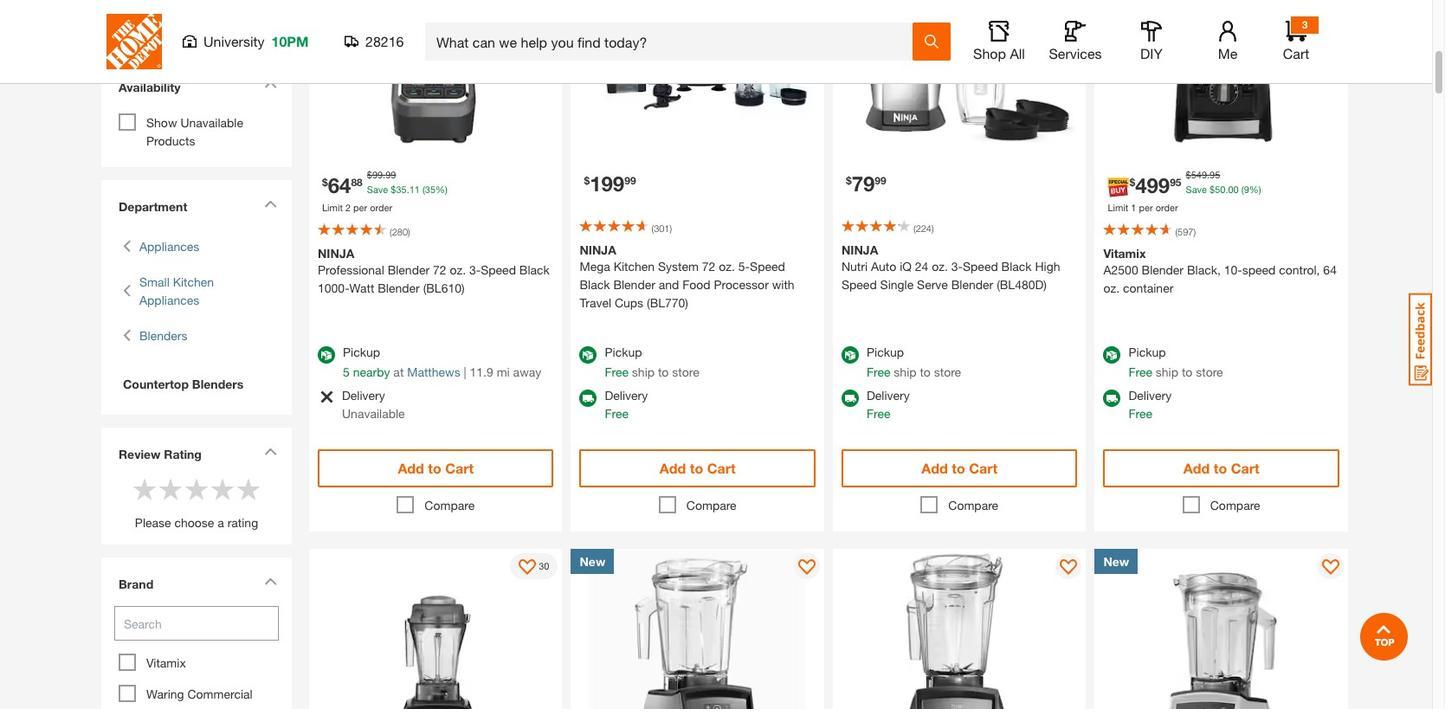 Task type: describe. For each thing, give the bounding box(es) containing it.
brand link
[[110, 567, 283, 606]]

appliances link
[[139, 237, 199, 256]]

availability link
[[110, 69, 283, 109]]

unavailable for delivery
[[342, 406, 405, 421]]

a3500 64 oz., 10-speed blender - brushed stainless blender image
[[571, 549, 825, 710]]

3 caret icon image from the top
[[264, 448, 277, 456]]

free for available for pickup icon corresponding to 199
[[605, 365, 629, 379]]

black inside ninja professional blender 72 oz. 3-speed black 1000-watt blender (bl610)
[[520, 263, 550, 277]]

11
[[410, 183, 420, 195]]

add to cart for 64
[[398, 460, 474, 477]]

( for 79
[[914, 223, 916, 234]]

50
[[1216, 183, 1226, 195]]

1 35 from the left
[[396, 183, 407, 195]]

301
[[654, 223, 670, 234]]

( 597 )
[[1176, 226, 1197, 237]]

280
[[392, 226, 408, 237]]

delivery for 549
[[1129, 388, 1172, 403]]

delivery unavailable
[[342, 388, 405, 421]]

( for 199
[[652, 223, 654, 234]]

back caret image for small kitchen appliances
[[123, 273, 131, 309]]

cart 3
[[1284, 18, 1310, 62]]

small
[[139, 275, 170, 289]]

pickup for 199
[[605, 345, 642, 360]]

store for 199
[[673, 365, 700, 379]]

$ right $ 499 95
[[1187, 169, 1192, 180]]

99 inside the $ 199 99
[[625, 174, 636, 187]]

$ right 88
[[367, 169, 372, 180]]

) for 199
[[670, 223, 672, 234]]

2 star symbol image from the left
[[210, 477, 236, 503]]

save inside $ 549 . 95 save $ 50 . 00 ( 9 %) limit 1 per order
[[1187, 183, 1208, 195]]

at
[[394, 365, 404, 379]]

diy button
[[1125, 21, 1180, 62]]

$ left 88
[[322, 175, 328, 188]]

review rating link
[[119, 445, 231, 464]]

new for ascent series a3500 gold label 64 oz., 10 speed - white blender image
[[1104, 554, 1130, 569]]

72 inside ninja mega kitchen system 72 oz. 5-speed black blender and food processor with travel cups (bl770)
[[702, 259, 716, 274]]

11.9
[[470, 365, 494, 379]]

cups
[[615, 295, 644, 310]]

$ 199 99
[[584, 172, 636, 196]]

brand
[[119, 577, 154, 592]]

food
[[683, 277, 711, 292]]

72 inside ninja professional blender 72 oz. 3-speed black 1000-watt blender (bl610)
[[433, 263, 447, 277]]

appliances inside "small kitchen appliances"
[[139, 293, 199, 308]]

3- inside ninja professional blender 72 oz. 3-speed black 1000-watt blender (bl610)
[[470, 263, 481, 277]]

services button
[[1048, 21, 1104, 62]]

2 display image from the left
[[1061, 560, 1078, 577]]

university
[[204, 33, 265, 49]]

(bl770)
[[647, 295, 689, 310]]

$ 499 95
[[1130, 173, 1182, 197]]

choose
[[175, 516, 214, 530]]

new for "a3500 64 oz., 10-speed blender - brushed stainless blender" image
[[580, 554, 606, 569]]

cart for 549
[[1232, 460, 1260, 477]]

ascent series a3500 gold label 64 oz., 10 speed - white blender image
[[1095, 549, 1349, 710]]

224
[[916, 223, 932, 234]]

add to cart for 549
[[1184, 460, 1260, 477]]

oz. inside ninja nutri auto iq 24 oz. 3-speed black high speed single serve blender (bl480d)
[[932, 259, 949, 274]]

499
[[1136, 173, 1171, 197]]

countertop blenders link
[[119, 375, 275, 393]]

ship for 79
[[894, 365, 917, 379]]

limit inside $ 64 88 $ 99 . 99 save $ 35 . 11 ( 35 %) limit 2 per order
[[322, 201, 343, 213]]

free 2-3 day delivery
[[146, 14, 263, 29]]

199
[[590, 172, 625, 196]]

kitchen inside "small kitchen appliances"
[[173, 275, 214, 289]]

28216 button
[[345, 33, 405, 50]]

24
[[916, 259, 929, 274]]

add for 64
[[398, 460, 424, 477]]

79
[[852, 172, 875, 196]]

mi
[[497, 365, 510, 379]]

waring commercial link
[[146, 687, 253, 702]]

95 inside $ 499 95
[[1171, 175, 1182, 188]]

ninja for 199
[[580, 243, 617, 257]]

( for 549
[[1176, 226, 1178, 237]]

add to cart for 199
[[660, 460, 736, 477]]

black,
[[1188, 263, 1221, 277]]

9
[[1245, 183, 1250, 195]]

597
[[1178, 226, 1194, 237]]

pickup free ship to store for 199
[[605, 345, 700, 379]]

control,
[[1280, 263, 1321, 277]]

pickup for 549
[[1129, 345, 1167, 360]]

$ 64 88 $ 99 . 99 save $ 35 . 11 ( 35 %) limit 2 per order
[[322, 169, 448, 213]]

available shipping image for 79
[[842, 390, 859, 407]]

) for 79
[[932, 223, 935, 234]]

blender inside vitamix a2500 blender black, 10-speed control, 64 oz. container
[[1142, 263, 1184, 277]]

30 button
[[511, 554, 558, 580]]

iq
[[900, 259, 912, 274]]

(bl480d)
[[997, 277, 1047, 292]]

$ inside $ 79 99
[[846, 174, 852, 187]]

cart for 64
[[445, 460, 474, 477]]

show unavailable products
[[146, 115, 243, 148]]

free for 79's available for pickup icon
[[867, 365, 891, 379]]

system
[[658, 259, 699, 274]]

available for pickup image for 199
[[580, 347, 597, 364]]

$ 549 . 95 save $ 50 . 00 ( 9 %) limit 1 per order
[[1108, 169, 1262, 213]]

free 2-3 day delivery link
[[146, 14, 263, 29]]

add to cart for 79
[[922, 460, 998, 477]]

pickup for 64
[[343, 345, 380, 360]]

free for available shipping icon related to 79
[[867, 406, 891, 421]]

(bl610)
[[423, 281, 465, 295]]

2-
[[174, 14, 185, 29]]

shop all
[[974, 45, 1026, 62]]

order inside $ 549 . 95 save $ 50 . 00 ( 9 %) limit 1 per order
[[1156, 201, 1179, 213]]

30
[[539, 560, 550, 572]]

mega kitchen system 72 oz. 5-speed black blender and food processor with travel cups (bl770) image
[[571, 0, 825, 155]]

available for pickup image
[[318, 347, 335, 364]]

watt
[[350, 281, 375, 295]]

blender right the watt
[[378, 281, 420, 295]]

please
[[135, 516, 171, 530]]

feedback link image
[[1410, 293, 1433, 386]]

matthews link
[[407, 365, 461, 379]]

limit inside $ 549 . 95 save $ 50 . 00 ( 9 %) limit 1 per order
[[1108, 201, 1129, 213]]

away
[[513, 365, 542, 379]]

10pm
[[272, 33, 309, 49]]

delivery for 79
[[867, 388, 910, 403]]

0 horizontal spatial 3
[[185, 14, 192, 29]]

ascent a2500 64 oz. container 10-speed control blender slate image
[[833, 549, 1087, 710]]

me
[[1219, 45, 1238, 62]]

speed inside ninja mega kitchen system 72 oz. 5-speed black blender and food processor with travel cups (bl770)
[[750, 259, 786, 274]]

display image for ascent series a3500 gold label 64 oz., 10 speed - white blender image
[[1323, 560, 1340, 577]]

ship for 199
[[632, 365, 655, 379]]

oz. inside vitamix a2500 blender black, 10-speed control, 64 oz. container
[[1104, 281, 1120, 295]]

please choose a rating
[[135, 516, 258, 530]]

ninja mega kitchen system 72 oz. 5-speed black blender and food processor with travel cups (bl770)
[[580, 243, 795, 310]]

00
[[1229, 183, 1240, 195]]

5
[[343, 365, 350, 379]]

95 inside $ 549 . 95 save $ 50 . 00 ( 9 %) limit 1 per order
[[1210, 169, 1221, 180]]

cart for 199
[[708, 460, 736, 477]]

caret icon image for availability
[[264, 81, 277, 88]]

high
[[1036, 259, 1061, 274]]

order inside $ 64 88 $ 99 . 99 save $ 35 . 11 ( 35 %) limit 2 per order
[[370, 201, 393, 213]]

88
[[351, 175, 363, 188]]

1000-
[[318, 281, 350, 295]]

matthews
[[407, 365, 461, 379]]

a
[[218, 516, 224, 530]]

delivery for 199
[[605, 388, 648, 403]]

processor
[[714, 277, 769, 292]]

per inside $ 64 88 $ 99 . 99 save $ 35 . 11 ( 35 %) limit 2 per order
[[354, 201, 368, 213]]

per inside $ 549 . 95 save $ 50 . 00 ( 9 %) limit 1 per order
[[1140, 201, 1154, 213]]

$ left the 00
[[1210, 183, 1216, 195]]

oz. inside ninja mega kitchen system 72 oz. 5-speed black blender and food processor with travel cups (bl770)
[[719, 259, 735, 274]]

add to cart button for 549
[[1104, 450, 1340, 488]]

container
[[1124, 281, 1174, 295]]

3 available for pickup image from the left
[[1104, 347, 1121, 364]]

vitamix a2500 blender black, 10-speed control, 64 oz. container
[[1104, 246, 1338, 295]]

nearby
[[353, 365, 390, 379]]



Task type: vqa. For each thing, say whether or not it's contained in the screenshot.
Wood
no



Task type: locate. For each thing, give the bounding box(es) containing it.
1 horizontal spatial save
[[1187, 183, 1208, 195]]

vitamix inside vitamix a2500 blender black, 10-speed control, 64 oz. container
[[1104, 246, 1147, 261]]

1 horizontal spatial store
[[935, 365, 962, 379]]

1 %) from the left
[[436, 183, 448, 195]]

free
[[146, 14, 170, 29], [605, 365, 629, 379], [867, 365, 891, 379], [1129, 365, 1153, 379], [605, 406, 629, 421], [867, 406, 891, 421], [1129, 406, 1153, 421]]

star symbol image up the a
[[210, 477, 236, 503]]

unavailable down availability link
[[181, 115, 243, 130]]

1 delivery free from the left
[[605, 388, 648, 421]]

appliances
[[139, 239, 199, 254], [139, 293, 199, 308]]

$ 79 99
[[846, 172, 887, 196]]

cart for 79
[[970, 460, 998, 477]]

2 caret icon image from the top
[[264, 200, 277, 208]]

review
[[119, 447, 161, 462]]

0 horizontal spatial 95
[[1171, 175, 1182, 188]]

2 appliances from the top
[[139, 293, 199, 308]]

blender down 280
[[388, 263, 430, 277]]

save down 549
[[1187, 183, 1208, 195]]

ninja inside ninja professional blender 72 oz. 3-speed black 1000-watt blender (bl610)
[[318, 246, 355, 261]]

caret icon image inside the brand "link"
[[264, 578, 277, 586]]

blenders right back caret icon
[[139, 328, 188, 343]]

0 horizontal spatial black
[[520, 263, 550, 277]]

1 horizontal spatial blenders
[[192, 377, 244, 392]]

unavailable
[[181, 115, 243, 130], [342, 406, 405, 421]]

0 horizontal spatial store
[[673, 365, 700, 379]]

unavailable for show
[[181, 115, 243, 130]]

99 inside $ 79 99
[[875, 174, 887, 187]]

black down mega
[[580, 277, 610, 292]]

review rating
[[119, 447, 202, 462]]

blenders
[[139, 328, 188, 343], [192, 377, 244, 392]]

0 horizontal spatial available shipping image
[[580, 390, 597, 407]]

add to cart button
[[318, 450, 554, 488], [580, 450, 816, 488], [842, 450, 1078, 488], [1104, 450, 1340, 488]]

star symbol image
[[132, 477, 158, 503], [210, 477, 236, 503]]

1 horizontal spatial display image
[[1323, 560, 1340, 577]]

1 horizontal spatial 35
[[425, 183, 436, 195]]

kitchen up "cups"
[[614, 259, 655, 274]]

0 horizontal spatial kitchen
[[173, 275, 214, 289]]

pickup free ship to store for 79
[[867, 345, 962, 379]]

1 horizontal spatial available for pickup image
[[842, 347, 859, 364]]

speed inside ninja professional blender 72 oz. 3-speed black 1000-watt blender (bl610)
[[481, 263, 516, 277]]

1 caret icon image from the top
[[264, 81, 277, 88]]

1 add from the left
[[398, 460, 424, 477]]

blender inside ninja mega kitchen system 72 oz. 5-speed black blender and food processor with travel cups (bl770)
[[614, 277, 656, 292]]

nutri auto iq 24 oz. 3-speed black high speed single serve blender (bl480d) image
[[833, 0, 1087, 155]]

4 add to cart button from the left
[[1104, 450, 1340, 488]]

2 new from the left
[[1104, 554, 1130, 569]]

0 vertical spatial back caret image
[[123, 237, 131, 256]]

1 available for pickup image from the left
[[580, 347, 597, 364]]

delivery inside delivery unavailable
[[342, 388, 385, 403]]

pickup down "cups"
[[605, 345, 642, 360]]

professional
[[318, 263, 384, 277]]

3 right me button
[[1303, 18, 1309, 31]]

serve
[[918, 277, 949, 292]]

) down 11
[[408, 226, 410, 237]]

1 horizontal spatial limit
[[1108, 201, 1129, 213]]

72 up (bl610)
[[433, 263, 447, 277]]

back caret image left 'small' at the top left
[[123, 273, 131, 309]]

0 vertical spatial blenders
[[139, 328, 188, 343]]

1 horizontal spatial kitchen
[[614, 259, 655, 274]]

1 vertical spatial 64
[[1324, 263, 1338, 277]]

0 horizontal spatial order
[[370, 201, 393, 213]]

4 compare from the left
[[1211, 498, 1261, 513]]

1 limit from the left
[[322, 201, 343, 213]]

add to cart button for 64
[[318, 450, 554, 488]]

products
[[146, 133, 195, 148]]

small kitchen appliances link
[[139, 273, 270, 309]]

delivery for 64
[[342, 388, 385, 403]]

1 horizontal spatial 3-
[[952, 259, 963, 274]]

2 35 from the left
[[425, 183, 436, 195]]

3 ship from the left
[[1156, 365, 1179, 379]]

display image for "a3500 64 oz., 10-speed blender - brushed stainless blender" image
[[799, 560, 816, 577]]

0 horizontal spatial star symbol image
[[132, 477, 158, 503]]

day
[[195, 14, 216, 29]]

%) right 11
[[436, 183, 448, 195]]

1 vertical spatial blenders
[[192, 377, 244, 392]]

3- inside ninja nutri auto iq 24 oz. 3-speed black high speed single serve blender (bl480d)
[[952, 259, 963, 274]]

per right "2"
[[354, 201, 368, 213]]

appliances down 'small' at the top left
[[139, 293, 199, 308]]

1 horizontal spatial per
[[1140, 201, 1154, 213]]

1 horizontal spatial %)
[[1250, 183, 1262, 195]]

order up ( 280 )
[[370, 201, 393, 213]]

1 horizontal spatial 72
[[702, 259, 716, 274]]

2 add to cart button from the left
[[580, 450, 816, 488]]

oz. inside ninja professional blender 72 oz. 3-speed black 1000-watt blender (bl610)
[[450, 263, 466, 277]]

What can we help you find today? search field
[[437, 23, 912, 60]]

auto
[[872, 259, 897, 274]]

save right 88
[[367, 183, 388, 195]]

department
[[119, 199, 187, 214]]

0 vertical spatial appliances
[[139, 239, 199, 254]]

35 left 11
[[396, 183, 407, 195]]

0 horizontal spatial ship
[[632, 365, 655, 379]]

black for 79
[[1002, 259, 1032, 274]]

( down $ 549 . 95 save $ 50 . 00 ( 9 %) limit 1 per order
[[1176, 226, 1178, 237]]

ninja professional blender 72 oz. 3-speed black 1000-watt blender (bl610)
[[318, 246, 550, 295]]

available shipping image
[[580, 390, 597, 407], [842, 390, 859, 407], [1104, 390, 1121, 407]]

back caret image
[[123, 237, 131, 256], [123, 273, 131, 309]]

2 horizontal spatial black
[[1002, 259, 1032, 274]]

black up (bl480d)
[[1002, 259, 1032, 274]]

available for pickup image for 79
[[842, 347, 859, 364]]

save inside $ 64 88 $ 99 . 99 save $ 35 . 11 ( 35 %) limit 2 per order
[[367, 183, 388, 195]]

1 vertical spatial unavailable
[[342, 406, 405, 421]]

1 display image from the left
[[799, 560, 816, 577]]

$ inside $ 499 95
[[1130, 175, 1136, 188]]

free for first available shipping icon from right
[[1129, 406, 1153, 421]]

blender
[[388, 263, 430, 277], [1142, 263, 1184, 277], [614, 277, 656, 292], [952, 277, 994, 292], [378, 281, 420, 295]]

delivery free for 79
[[867, 388, 910, 421]]

countertop
[[123, 377, 189, 392]]

2
[[346, 201, 351, 213]]

rating
[[228, 516, 258, 530]]

1 horizontal spatial pickup free ship to store
[[867, 345, 962, 379]]

( down $ 64 88 $ 99 . 99 save $ 35 . 11 ( 35 %) limit 2 per order
[[390, 226, 392, 237]]

compare for 64
[[425, 498, 475, 513]]

a2500
[[1104, 263, 1139, 277]]

with
[[773, 277, 795, 292]]

ninja up nutri on the top right
[[842, 243, 879, 257]]

pickup free ship to store down the (bl770)
[[605, 345, 700, 379]]

vitamix for vitamix
[[146, 656, 186, 671]]

vitamix for vitamix a2500 blender black, 10-speed control, 64 oz. container
[[1104, 246, 1147, 261]]

oz.
[[719, 259, 735, 274], [932, 259, 949, 274], [450, 263, 466, 277], [1104, 281, 1120, 295]]

new
[[580, 554, 606, 569], [1104, 554, 1130, 569]]

1 vertical spatial back caret image
[[123, 273, 131, 309]]

%)
[[436, 183, 448, 195], [1250, 183, 1262, 195]]

Search text field
[[114, 606, 279, 641]]

3 pickup free ship to store from the left
[[1129, 345, 1224, 379]]

%) inside $ 64 88 $ 99 . 99 save $ 35 . 11 ( 35 %) limit 2 per order
[[436, 183, 448, 195]]

vitamix up waring
[[146, 656, 186, 671]]

1 horizontal spatial black
[[580, 277, 610, 292]]

3 inside the "cart 3"
[[1303, 18, 1309, 31]]

black
[[1002, 259, 1032, 274], [520, 263, 550, 277], [580, 277, 610, 292]]

) up the 'system'
[[670, 223, 672, 234]]

delivery free for 199
[[605, 388, 648, 421]]

and
[[659, 277, 680, 292]]

)
[[670, 223, 672, 234], [932, 223, 935, 234], [408, 226, 410, 237], [1194, 226, 1197, 237]]

2 horizontal spatial delivery free
[[1129, 388, 1172, 421]]

1 pickup free ship to store from the left
[[605, 345, 700, 379]]

store for 79
[[935, 365, 962, 379]]

compare
[[425, 498, 475, 513], [687, 498, 737, 513], [949, 498, 999, 513], [1211, 498, 1261, 513]]

order down $ 499 95
[[1156, 201, 1179, 213]]

travel
[[580, 295, 612, 310]]

3 delivery free from the left
[[1129, 388, 1172, 421]]

3 compare from the left
[[949, 498, 999, 513]]

back caret image left appliances link
[[123, 237, 131, 256]]

0 horizontal spatial vitamix
[[146, 656, 186, 671]]

black for 199
[[580, 277, 610, 292]]

2 limit from the left
[[1108, 201, 1129, 213]]

compare for 549
[[1211, 498, 1261, 513]]

1 star symbol image from the left
[[132, 477, 158, 503]]

$ up nutri on the top right
[[846, 174, 852, 187]]

2 horizontal spatial available shipping image
[[1104, 390, 1121, 407]]

0 horizontal spatial ninja
[[318, 246, 355, 261]]

0 horizontal spatial unavailable
[[181, 115, 243, 130]]

0 horizontal spatial 72
[[433, 263, 447, 277]]

waring commercial
[[146, 687, 253, 702]]

64 inside vitamix a2500 blender black, 10-speed control, 64 oz. container
[[1324, 263, 1338, 277]]

1 horizontal spatial vitamix
[[1104, 246, 1147, 261]]

1 display image from the left
[[519, 560, 536, 577]]

1 back caret image from the top
[[123, 237, 131, 256]]

compare for 199
[[687, 498, 737, 513]]

$ up mega
[[584, 174, 590, 187]]

1 horizontal spatial star symbol image
[[210, 477, 236, 503]]

add to cart button for 79
[[842, 450, 1078, 488]]

add for 199
[[660, 460, 686, 477]]

star symbol image up rating
[[236, 477, 262, 503]]

show unavailable products link
[[146, 115, 243, 148]]

0 horizontal spatial available for pickup image
[[580, 347, 597, 364]]

( up 24
[[914, 223, 916, 234]]

2 per from the left
[[1140, 201, 1154, 213]]

1 save from the left
[[367, 183, 388, 195]]

2 back caret image from the top
[[123, 273, 131, 309]]

add for 79
[[922, 460, 949, 477]]

ninja inside ninja nutri auto iq 24 oz. 3-speed black high speed single serve blender (bl480d)
[[842, 243, 879, 257]]

2 horizontal spatial store
[[1197, 365, 1224, 379]]

per right 1
[[1140, 201, 1154, 213]]

0 vertical spatial 64
[[328, 173, 351, 197]]

limit left "2"
[[322, 201, 343, 213]]

95
[[1210, 169, 1221, 180], [1171, 175, 1182, 188]]

1 star symbol image from the left
[[158, 477, 184, 503]]

1 horizontal spatial display image
[[1061, 560, 1078, 577]]

pickup free ship to store down container
[[1129, 345, 1224, 379]]

star symbol image up the please
[[132, 477, 158, 503]]

2 compare from the left
[[687, 498, 737, 513]]

oz. down "a2500"
[[1104, 281, 1120, 295]]

1 horizontal spatial order
[[1156, 201, 1179, 213]]

all
[[1011, 45, 1026, 62]]

10-
[[1225, 263, 1243, 277]]

( 280 )
[[390, 226, 410, 237]]

free for first available for pickup icon from right
[[1129, 365, 1153, 379]]

oz. up (bl610)
[[450, 263, 466, 277]]

1 add to cart button from the left
[[318, 450, 554, 488]]

$ left 11
[[391, 183, 396, 195]]

oz. left 5-
[[719, 259, 735, 274]]

$ inside the $ 199 99
[[584, 174, 590, 187]]

0 horizontal spatial %)
[[436, 183, 448, 195]]

pickup
[[343, 345, 380, 360], [605, 345, 642, 360], [867, 345, 905, 360], [1129, 345, 1167, 360]]

black inside ninja nutri auto iq 24 oz. 3-speed black high speed single serve blender (bl480d)
[[1002, 259, 1032, 274]]

1 appliances from the top
[[139, 239, 199, 254]]

0 vertical spatial vitamix
[[1104, 246, 1147, 261]]

) for 549
[[1194, 226, 1197, 237]]

4 add to cart from the left
[[1184, 460, 1260, 477]]

black inside ninja mega kitchen system 72 oz. 5-speed black blender and food processor with travel cups (bl770)
[[580, 277, 610, 292]]

the home depot logo image
[[107, 14, 162, 69]]

1 vertical spatial appliances
[[139, 293, 199, 308]]

64 right control,
[[1324, 263, 1338, 277]]

1 horizontal spatial delivery free
[[867, 388, 910, 421]]

2 add from the left
[[660, 460, 686, 477]]

oz. right 24
[[932, 259, 949, 274]]

0 vertical spatial kitchen
[[614, 259, 655, 274]]

2 horizontal spatial pickup free ship to store
[[1129, 345, 1224, 379]]

small kitchen appliances
[[139, 275, 214, 308]]

0 horizontal spatial blenders
[[139, 328, 188, 343]]

compare for 79
[[949, 498, 999, 513]]

kitchen right 'small' at the top left
[[173, 275, 214, 289]]

0 horizontal spatial display image
[[799, 560, 816, 577]]

limit left 1
[[1108, 201, 1129, 213]]

caret icon image for brand
[[264, 578, 277, 586]]

unavailable inside show unavailable products
[[181, 115, 243, 130]]

0 horizontal spatial display image
[[519, 560, 536, 577]]

) up ninja nutri auto iq 24 oz. 3-speed black high speed single serve blender (bl480d)
[[932, 223, 935, 234]]

( inside $ 64 88 $ 99 . 99 save $ 35 . 11 ( 35 %) limit 2 per order
[[423, 183, 425, 195]]

0 horizontal spatial save
[[367, 183, 388, 195]]

caret icon image inside department link
[[264, 200, 277, 208]]

2 horizontal spatial available for pickup image
[[1104, 347, 1121, 364]]

3 left day
[[185, 14, 192, 29]]

back caret image
[[123, 327, 131, 345]]

2 store from the left
[[935, 365, 962, 379]]

1 horizontal spatial 64
[[1324, 263, 1338, 277]]

3 available shipping image from the left
[[1104, 390, 1121, 407]]

4 caret icon image from the top
[[264, 578, 277, 586]]

ninja up the professional
[[318, 246, 355, 261]]

ninja inside ninja mega kitchen system 72 oz. 5-speed black blender and food processor with travel cups (bl770)
[[580, 243, 617, 257]]

72 up food
[[702, 259, 716, 274]]

blender up container
[[1142, 263, 1184, 277]]

blenders right the countertop at the bottom left
[[192, 377, 244, 392]]

back caret image for appliances
[[123, 237, 131, 256]]

limit
[[322, 201, 343, 213], [1108, 201, 1129, 213]]

0 horizontal spatial 3-
[[470, 263, 481, 277]]

64 up "2"
[[328, 173, 351, 197]]

1 new from the left
[[580, 554, 606, 569]]

single
[[881, 277, 914, 292]]

2 horizontal spatial ship
[[1156, 365, 1179, 379]]

ninja up mega
[[580, 243, 617, 257]]

$ up 1
[[1130, 175, 1136, 188]]

pickup inside pickup 5 nearby at matthews | 11.9 mi away
[[343, 345, 380, 360]]

free for 199's available shipping icon
[[605, 406, 629, 421]]

2 available shipping image from the left
[[842, 390, 859, 407]]

35
[[396, 183, 407, 195], [425, 183, 436, 195]]

0 horizontal spatial 35
[[396, 183, 407, 195]]

3 star symbol image from the left
[[236, 477, 262, 503]]

blender right serve on the right of the page
[[952, 277, 994, 292]]

95 up 50 at the top right
[[1210, 169, 1221, 180]]

4 pickup from the left
[[1129, 345, 1167, 360]]

professional blender 72 oz. 3-speed black 1000-watt blender (bl610) image
[[309, 0, 563, 155]]

appliances up 'small' at the top left
[[139, 239, 199, 254]]

28216
[[366, 33, 404, 49]]

shop all button
[[972, 21, 1028, 62]]

( 301 )
[[652, 223, 672, 234]]

caret icon image inside availability link
[[264, 81, 277, 88]]

35 right 11
[[425, 183, 436, 195]]

( right the 00
[[1242, 183, 1245, 195]]

add for 549
[[1184, 460, 1211, 477]]

1 horizontal spatial 3
[[1303, 18, 1309, 31]]

) for 64
[[408, 226, 410, 237]]

display image
[[519, 560, 536, 577], [1061, 560, 1078, 577]]

black left mega
[[520, 263, 550, 277]]

1 vertical spatial kitchen
[[173, 275, 214, 289]]

2 add to cart from the left
[[660, 460, 736, 477]]

3 store from the left
[[1197, 365, 1224, 379]]

0 horizontal spatial pickup free ship to store
[[605, 345, 700, 379]]

3 pickup from the left
[[867, 345, 905, 360]]

star symbol image up please choose a rating
[[184, 477, 210, 503]]

nutri
[[842, 259, 868, 274]]

add to cart button for 199
[[580, 450, 816, 488]]

1 horizontal spatial ship
[[894, 365, 917, 379]]

( for 64
[[390, 226, 392, 237]]

64 inside $ 64 88 $ 99 . 99 save $ 35 . 11 ( 35 %) limit 2 per order
[[328, 173, 351, 197]]

( right 11
[[423, 183, 425, 195]]

1 order from the left
[[370, 201, 393, 213]]

%) right the 00
[[1250, 183, 1262, 195]]

1 store from the left
[[673, 365, 700, 379]]

1 horizontal spatial new
[[1104, 554, 1130, 569]]

caret icon image for department
[[264, 200, 277, 208]]

waring
[[146, 687, 184, 702]]

1 ship from the left
[[632, 365, 655, 379]]

2 save from the left
[[1187, 183, 1208, 195]]

vitamix link
[[146, 656, 186, 671]]

unavailable down nearby
[[342, 406, 405, 421]]

2 ship from the left
[[894, 365, 917, 379]]

3 add from the left
[[922, 460, 949, 477]]

blender up "cups"
[[614, 277, 656, 292]]

0 horizontal spatial new
[[580, 554, 606, 569]]

4 add from the left
[[1184, 460, 1211, 477]]

pickup free ship to store down single
[[867, 345, 962, 379]]

limited stock for pickup image
[[318, 390, 334, 405]]

available shipping image for 199
[[580, 390, 597, 407]]

star symbol image
[[158, 477, 184, 503], [184, 477, 210, 503], [236, 477, 262, 503]]

cart
[[1284, 45, 1310, 62], [445, 460, 474, 477], [708, 460, 736, 477], [970, 460, 998, 477], [1232, 460, 1260, 477]]

2 %) from the left
[[1250, 183, 1262, 195]]

star symbol image down review rating link
[[158, 477, 184, 503]]

pickup down single
[[867, 345, 905, 360]]

1 compare from the left
[[425, 498, 475, 513]]

ninja for 79
[[842, 243, 879, 257]]

show
[[146, 115, 177, 130]]

kitchen
[[614, 259, 655, 274], [173, 275, 214, 289]]

( up ninja mega kitchen system 72 oz. 5-speed black blender and food processor with travel cups (bl770)
[[652, 223, 654, 234]]

( inside $ 549 . 95 save $ 50 . 00 ( 9 %) limit 1 per order
[[1242, 183, 1245, 195]]

5-
[[739, 259, 750, 274]]

0 horizontal spatial 64
[[328, 173, 351, 197]]

delivery free
[[605, 388, 648, 421], [867, 388, 910, 421], [1129, 388, 1172, 421]]

pickup 5 nearby at matthews | 11.9 mi away
[[343, 345, 542, 379]]

2 delivery free from the left
[[867, 388, 910, 421]]

( 224 )
[[914, 223, 935, 234]]

1 add to cart from the left
[[398, 460, 474, 477]]

1 per from the left
[[354, 201, 368, 213]]

pickup down container
[[1129, 345, 1167, 360]]

blenders link
[[139, 327, 188, 345]]

explorian e310 series 10-speed black 48 oz. blender image
[[309, 549, 563, 710]]

display image
[[799, 560, 816, 577], [1323, 560, 1340, 577]]

%) inside $ 549 . 95 save $ 50 . 00 ( 9 %) limit 1 per order
[[1250, 183, 1262, 195]]

per
[[354, 201, 368, 213], [1140, 201, 1154, 213]]

3 add to cart from the left
[[922, 460, 998, 477]]

2 horizontal spatial ninja
[[842, 243, 879, 257]]

caret icon image
[[264, 81, 277, 88], [264, 200, 277, 208], [264, 448, 277, 456], [264, 578, 277, 586]]

available for pickup image
[[580, 347, 597, 364], [842, 347, 859, 364], [1104, 347, 1121, 364]]

2 pickup from the left
[[605, 345, 642, 360]]

0 horizontal spatial per
[[354, 201, 368, 213]]

(
[[423, 183, 425, 195], [1242, 183, 1245, 195], [652, 223, 654, 234], [914, 223, 916, 234], [390, 226, 392, 237], [1176, 226, 1178, 237]]

3 add to cart button from the left
[[842, 450, 1078, 488]]

549
[[1192, 169, 1208, 180]]

2 order from the left
[[1156, 201, 1179, 213]]

ship
[[632, 365, 655, 379], [894, 365, 917, 379], [1156, 365, 1179, 379]]

1 horizontal spatial available shipping image
[[842, 390, 859, 407]]

countertop blenders
[[123, 377, 244, 392]]

rating
[[164, 447, 202, 462]]

kitchen inside ninja mega kitchen system 72 oz. 5-speed black blender and food processor with travel cups (bl770)
[[614, 259, 655, 274]]

speed
[[750, 259, 786, 274], [963, 259, 999, 274], [481, 263, 516, 277], [842, 277, 877, 292]]

2 pickup free ship to store from the left
[[867, 345, 962, 379]]

1 pickup from the left
[[343, 345, 380, 360]]

1 horizontal spatial unavailable
[[342, 406, 405, 421]]

0 horizontal spatial limit
[[322, 201, 343, 213]]

2 star symbol image from the left
[[184, 477, 210, 503]]

pickup for 79
[[867, 345, 905, 360]]

pickup up nearby
[[343, 345, 380, 360]]

store
[[673, 365, 700, 379], [935, 365, 962, 379], [1197, 365, 1224, 379]]

2 available for pickup image from the left
[[842, 347, 859, 364]]

mega
[[580, 259, 611, 274]]

diy
[[1141, 45, 1163, 62]]

display image inside 30 dropdown button
[[519, 560, 536, 577]]

university 10pm
[[204, 33, 309, 49]]

1 vertical spatial vitamix
[[146, 656, 186, 671]]

95 left 549
[[1171, 175, 1182, 188]]

1 horizontal spatial 95
[[1210, 169, 1221, 180]]

0 horizontal spatial delivery free
[[605, 388, 648, 421]]

vitamix up "a2500"
[[1104, 246, 1147, 261]]

) up black,
[[1194, 226, 1197, 237]]

me button
[[1201, 21, 1256, 62]]

1 horizontal spatial ninja
[[580, 243, 617, 257]]

1 available shipping image from the left
[[580, 390, 597, 407]]

blender inside ninja nutri auto iq 24 oz. 3-speed black high speed single serve blender (bl480d)
[[952, 277, 994, 292]]

2 display image from the left
[[1323, 560, 1340, 577]]

a2500 blender black, 10-speed control, 64 oz. container image
[[1095, 0, 1349, 155]]

0 vertical spatial unavailable
[[181, 115, 243, 130]]



